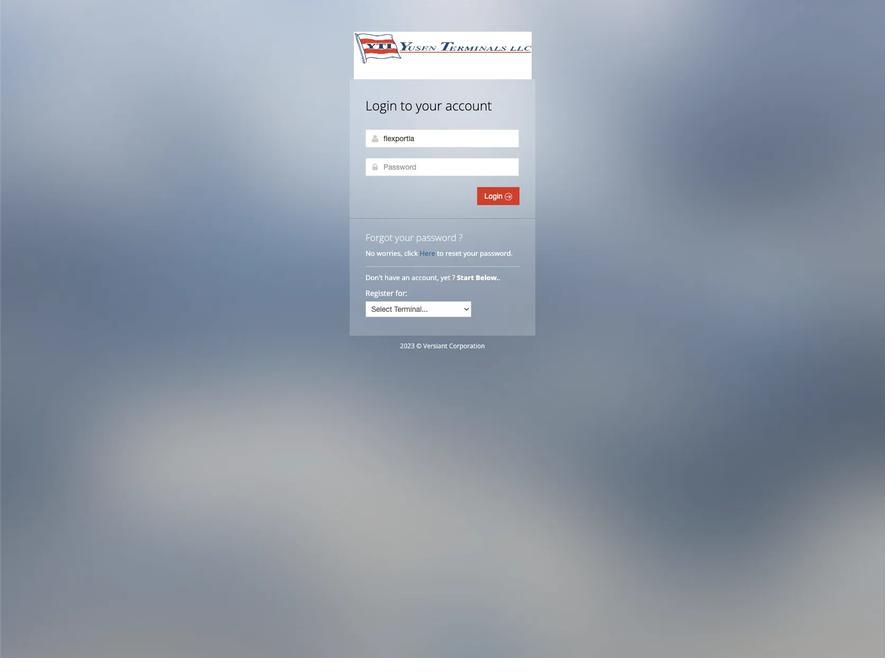 Task type: locate. For each thing, give the bounding box(es) containing it.
0 vertical spatial your
[[416, 97, 442, 114]]

login for login
[[485, 192, 505, 201]]

2 vertical spatial your
[[464, 249, 478, 258]]

1 horizontal spatial login
[[485, 192, 505, 201]]

login button
[[477, 187, 520, 205]]

click
[[404, 249, 418, 258]]

? up reset
[[459, 231, 463, 244]]

Username text field
[[366, 130, 519, 148]]

to right here link
[[437, 249, 444, 258]]

your up click
[[395, 231, 414, 244]]

1 vertical spatial to
[[437, 249, 444, 258]]

0 vertical spatial ?
[[459, 231, 463, 244]]

here link
[[420, 249, 435, 258]]

login inside login button
[[485, 192, 505, 201]]

0 horizontal spatial your
[[395, 231, 414, 244]]

2023
[[400, 342, 415, 351]]

to up username text box
[[401, 97, 412, 114]]

here
[[420, 249, 435, 258]]

don't have an account, yet ? start below. .
[[366, 273, 502, 283]]

0 horizontal spatial to
[[401, 97, 412, 114]]

0 horizontal spatial ?
[[452, 273, 455, 283]]

?
[[459, 231, 463, 244], [452, 273, 455, 283]]

©
[[416, 342, 422, 351]]

account,
[[412, 273, 439, 283]]

your up username text box
[[416, 97, 442, 114]]

register for:
[[366, 288, 407, 298]]

reset
[[445, 249, 462, 258]]

1 vertical spatial login
[[485, 192, 505, 201]]

0 vertical spatial to
[[401, 97, 412, 114]]

0 horizontal spatial login
[[366, 97, 397, 114]]

account
[[445, 97, 492, 114]]

forgot
[[366, 231, 393, 244]]

Password password field
[[366, 158, 519, 176]]

1 horizontal spatial ?
[[459, 231, 463, 244]]

login for login to your account
[[366, 97, 397, 114]]

? right yet
[[452, 273, 455, 283]]

to
[[401, 97, 412, 114], [437, 249, 444, 258]]

1 vertical spatial your
[[395, 231, 414, 244]]

your right reset
[[464, 249, 478, 258]]

user image
[[371, 134, 379, 143]]

your
[[416, 97, 442, 114], [395, 231, 414, 244], [464, 249, 478, 258]]

login
[[366, 97, 397, 114], [485, 192, 505, 201]]

1 horizontal spatial to
[[437, 249, 444, 258]]

0 vertical spatial login
[[366, 97, 397, 114]]

no
[[366, 249, 375, 258]]

start
[[457, 273, 474, 283]]



Task type: describe. For each thing, give the bounding box(es) containing it.
forgot your password ? no worries, click here to reset your password.
[[366, 231, 513, 258]]

swapright image
[[505, 193, 512, 201]]

corporation
[[449, 342, 485, 351]]

don't
[[366, 273, 383, 283]]

password
[[416, 231, 456, 244]]

password.
[[480, 249, 513, 258]]

have
[[385, 273, 400, 283]]

to inside forgot your password ? no worries, click here to reset your password.
[[437, 249, 444, 258]]

worries,
[[377, 249, 402, 258]]

versiant
[[423, 342, 448, 351]]

.
[[499, 273, 500, 283]]

below.
[[476, 273, 499, 283]]

lock image
[[371, 163, 379, 171]]

login to your account
[[366, 97, 492, 114]]

for:
[[395, 288, 407, 298]]

2 horizontal spatial your
[[464, 249, 478, 258]]

2023 © versiant corporation
[[400, 342, 485, 351]]

? inside forgot your password ? no worries, click here to reset your password.
[[459, 231, 463, 244]]

register
[[366, 288, 394, 298]]

1 horizontal spatial your
[[416, 97, 442, 114]]

an
[[402, 273, 410, 283]]

1 vertical spatial ?
[[452, 273, 455, 283]]

yet
[[441, 273, 450, 283]]



Task type: vqa. For each thing, say whether or not it's contained in the screenshot.
the 2023 © Versiant Corporation
yes



